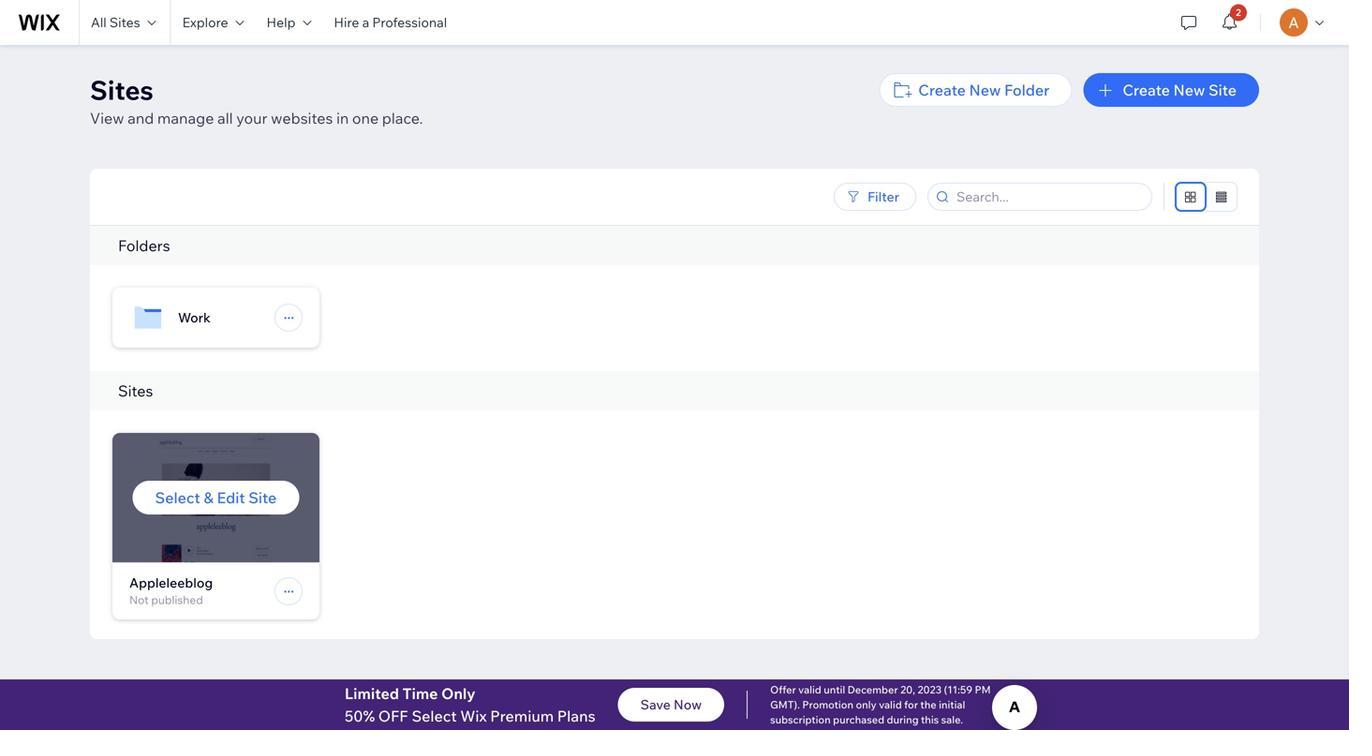 Task type: describe. For each thing, give the bounding box(es) containing it.
this
[[921, 713, 939, 726]]

december
[[848, 683, 899, 696]]

work
[[178, 309, 211, 326]]

all
[[91, 14, 107, 30]]

now
[[674, 696, 702, 713]]

Search... field
[[951, 184, 1146, 210]]

explore
[[182, 14, 228, 30]]

sites for sites view and manage all your websites in one place.
[[90, 74, 154, 106]]

folders
[[118, 236, 170, 255]]

(11:59
[[944, 683, 973, 696]]

2023
[[918, 683, 942, 696]]

initial
[[939, 698, 966, 711]]

1 vertical spatial valid
[[879, 698, 902, 711]]

pm
[[975, 683, 991, 696]]

plans
[[558, 707, 596, 725]]

limited time only 50% off select wix premium plans
[[345, 684, 596, 725]]

sites for sites
[[118, 381, 153, 400]]

site inside button
[[249, 488, 277, 507]]

and
[[128, 109, 154, 127]]

subscription
[[771, 713, 831, 726]]

appleleeblog not published
[[129, 575, 213, 607]]

published
[[151, 593, 203, 607]]

appleleeblog image
[[112, 433, 319, 562]]

0 vertical spatial sites
[[110, 14, 140, 30]]

0 vertical spatial valid
[[799, 683, 822, 696]]

save now
[[641, 696, 702, 713]]

place.
[[382, 109, 423, 127]]

help
[[267, 14, 296, 30]]

filter
[[868, 188, 900, 205]]

create for create new folder
[[919, 81, 966, 99]]

gmt).
[[771, 698, 800, 711]]

create new site
[[1123, 81, 1237, 99]]

all
[[217, 109, 233, 127]]

help button
[[255, 0, 323, 45]]

new for folder
[[970, 81, 1001, 99]]

hire a professional
[[334, 14, 447, 30]]

wix
[[460, 707, 487, 725]]

in
[[336, 109, 349, 127]]

50%
[[345, 707, 375, 725]]



Task type: vqa. For each thing, say whether or not it's contained in the screenshot.
'$100'
no



Task type: locate. For each thing, give the bounding box(es) containing it.
until
[[824, 683, 846, 696]]

valid up during
[[879, 698, 902, 711]]

offer
[[771, 683, 796, 696]]

sites view and manage all your websites in one place.
[[90, 74, 423, 127]]

new inside create new site link
[[1174, 81, 1206, 99]]

only
[[856, 698, 877, 711]]

promotion
[[803, 698, 854, 711]]

0 horizontal spatial select
[[155, 488, 200, 507]]

a
[[362, 14, 370, 30]]

professional
[[372, 14, 447, 30]]

select & edit site list
[[112, 433, 1260, 639]]

valid
[[799, 683, 822, 696], [879, 698, 902, 711]]

offer valid until december 20, 2023 (11:59 pm gmt). promotion only valid for the initial subscription purchased during this sale.
[[771, 683, 991, 726]]

during
[[887, 713, 919, 726]]

1 horizontal spatial create
[[1123, 81, 1171, 99]]

0 vertical spatial site
[[1209, 81, 1237, 99]]

limited
[[345, 684, 399, 703]]

create new folder
[[919, 81, 1050, 99]]

select & edit site button
[[133, 481, 299, 515]]

save now button
[[618, 688, 725, 722]]

create inside "button"
[[919, 81, 966, 99]]

0 horizontal spatial valid
[[799, 683, 822, 696]]

0 horizontal spatial new
[[970, 81, 1001, 99]]

filter button
[[834, 183, 917, 211]]

20,
[[901, 683, 916, 696]]

hire a professional link
[[323, 0, 459, 45]]

sale.
[[942, 713, 964, 726]]

1 horizontal spatial select
[[412, 707, 457, 725]]

create
[[919, 81, 966, 99], [1123, 81, 1171, 99]]

create for create new site
[[1123, 81, 1171, 99]]

select & edit site
[[155, 488, 277, 507]]

create new site link
[[1084, 73, 1260, 107]]

1 vertical spatial sites
[[90, 74, 154, 106]]

1 horizontal spatial valid
[[879, 698, 902, 711]]

appleleeblog
[[129, 575, 213, 591]]

for
[[905, 698, 919, 711]]

2 vertical spatial sites
[[118, 381, 153, 400]]

create new folder button
[[879, 73, 1073, 107]]

1 horizontal spatial new
[[1174, 81, 1206, 99]]

select
[[155, 488, 200, 507], [412, 707, 457, 725]]

off
[[378, 707, 408, 725]]

1 create from the left
[[919, 81, 966, 99]]

view
[[90, 109, 124, 127]]

select down time on the left bottom
[[412, 707, 457, 725]]

new inside 'create new folder' "button"
[[970, 81, 1001, 99]]

all sites
[[91, 14, 140, 30]]

1 new from the left
[[970, 81, 1001, 99]]

sites
[[110, 14, 140, 30], [90, 74, 154, 106], [118, 381, 153, 400]]

only
[[442, 684, 476, 703]]

time
[[403, 684, 438, 703]]

select inside limited time only 50% off select wix premium plans
[[412, 707, 457, 725]]

valid up promotion
[[799, 683, 822, 696]]

2 new from the left
[[1174, 81, 1206, 99]]

0 horizontal spatial create
[[919, 81, 966, 99]]

manage
[[157, 109, 214, 127]]

hire
[[334, 14, 359, 30]]

2
[[1236, 7, 1242, 18]]

1 vertical spatial site
[[249, 488, 277, 507]]

premium
[[490, 707, 554, 725]]

select left &
[[155, 488, 200, 507]]

sites inside sites view and manage all your websites in one place.
[[90, 74, 154, 106]]

your
[[236, 109, 268, 127]]

one
[[352, 109, 379, 127]]

2 create from the left
[[1123, 81, 1171, 99]]

save
[[641, 696, 671, 713]]

new
[[970, 81, 1001, 99], [1174, 81, 1206, 99]]

the
[[921, 698, 937, 711]]

websites
[[271, 109, 333, 127]]

not
[[129, 593, 149, 607]]

0 vertical spatial select
[[155, 488, 200, 507]]

edit
[[217, 488, 245, 507]]

site right edit
[[249, 488, 277, 507]]

folder
[[1005, 81, 1050, 99]]

&
[[204, 488, 214, 507]]

site
[[1209, 81, 1237, 99], [249, 488, 277, 507]]

site down 2
[[1209, 81, 1237, 99]]

1 vertical spatial select
[[412, 707, 457, 725]]

1 horizontal spatial site
[[1209, 81, 1237, 99]]

select inside button
[[155, 488, 200, 507]]

purchased
[[833, 713, 885, 726]]

new for site
[[1174, 81, 1206, 99]]

0 horizontal spatial site
[[249, 488, 277, 507]]



